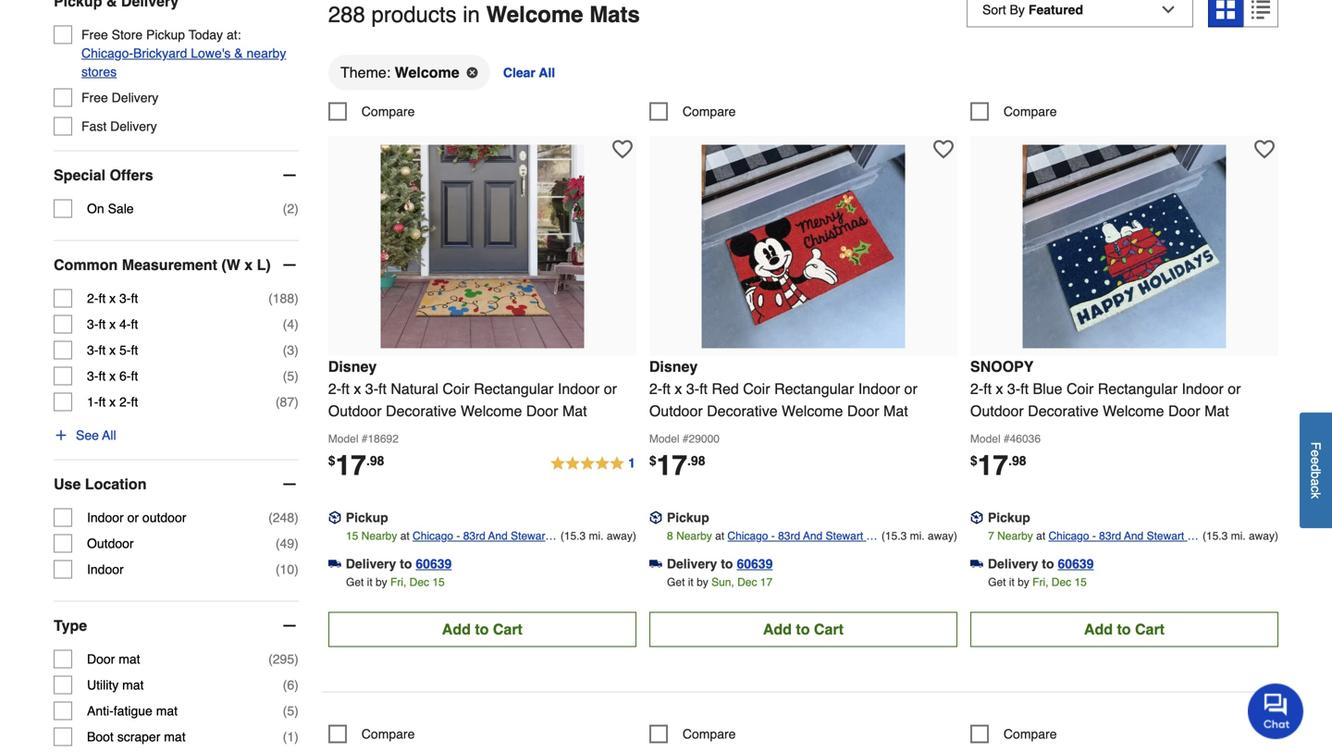 Task type: vqa. For each thing, say whether or not it's contained in the screenshot.


Task type: locate. For each thing, give the bounding box(es) containing it.
lowe's inside 8 nearby at chicago - 83rd and stewart lowe's
[[728, 548, 762, 561]]

on sale
[[87, 201, 134, 216]]

compare inside 5014144935 element
[[683, 727, 736, 742]]

2- for disney 2-ft x 3-ft red coir rectangular indoor or outdoor decorative welcome door mat
[[650, 380, 663, 397]]

2 by from the left
[[697, 576, 709, 589]]

13 ) from the top
[[294, 730, 299, 745]]

fri,
[[391, 576, 407, 589], [1033, 576, 1049, 589]]

2 60639 button from the left
[[737, 555, 773, 573]]

3 away) from the left
[[1250, 530, 1279, 543]]

1 $ 17 .98 from the left
[[328, 450, 385, 482]]

15 down 15 nearby at chicago - 83rd and stewart lowe's (15.3 mi. away)
[[433, 576, 445, 589]]

0 horizontal spatial pickup image
[[328, 511, 341, 524]]

location
[[85, 476, 147, 493]]

1 horizontal spatial decorative
[[707, 403, 778, 420]]

indoor for 2-ft x 3-ft blue coir rectangular indoor or outdoor decorative welcome door mat
[[1182, 380, 1224, 397]]

mat up the fatigue
[[122, 678, 144, 693]]

1 coir from the left
[[443, 380, 470, 397]]

2 pickup image from the left
[[650, 511, 663, 524]]

products
[[372, 2, 457, 27]]

see all
[[76, 428, 116, 443]]

2 horizontal spatial add
[[1085, 621, 1114, 638]]

actual price $17.98 element down model # 18692
[[328, 450, 385, 482]]

x left "red"
[[675, 380, 683, 397]]

0 horizontal spatial get
[[346, 576, 364, 589]]

1 minus image from the top
[[280, 166, 299, 185]]

2 $ from the left
[[650, 453, 657, 468]]

83rd for 7 nearby
[[1100, 530, 1122, 543]]

add to cart down 15 nearby at chicago - 83rd and stewart lowe's (15.3 mi. away)
[[442, 621, 523, 638]]

use
[[54, 476, 81, 493]]

or inside disney 2-ft x 3-ft natural coir rectangular indoor or outdoor decorative welcome door mat
[[604, 380, 617, 397]]

2 horizontal spatial chicago - 83rd and stewart lowe's button
[[1049, 527, 1200, 561]]

disney inside disney 2-ft x 3-ft red coir rectangular indoor or outdoor decorative welcome door mat
[[650, 358, 698, 375]]

0 horizontal spatial disney
[[328, 358, 377, 375]]

free down stores
[[81, 90, 108, 105]]

5 for anti-fatigue mat
[[287, 704, 294, 719]]

1 add to cart from the left
[[442, 621, 523, 638]]

2- up the model # 29000
[[650, 380, 663, 397]]

1 horizontal spatial at
[[716, 530, 725, 543]]

2 horizontal spatial at
[[1037, 530, 1046, 543]]

2 horizontal spatial 60639 button
[[1058, 555, 1095, 573]]

2 coir from the left
[[744, 380, 771, 397]]

or inside snoopy 2-ft x 3-ft blue coir rectangular indoor or outdoor decorative welcome door mat
[[1229, 380, 1242, 397]]

3 coir from the left
[[1067, 380, 1094, 397]]

e
[[1309, 450, 1324, 457], [1309, 457, 1324, 464]]

outdoor for disney 2-ft x 3-ft red coir rectangular indoor or outdoor decorative welcome door mat
[[650, 403, 703, 420]]

minus image for offers
[[280, 166, 299, 185]]

1 disney from the left
[[328, 358, 377, 375]]

compare
[[362, 104, 415, 119], [683, 104, 736, 119], [1004, 104, 1058, 119], [362, 727, 415, 742], [683, 727, 736, 742], [1004, 727, 1058, 742]]

) for 3-ft x 6-ft
[[294, 369, 299, 384]]

0 horizontal spatial truck filled image
[[650, 558, 663, 571]]

all for clear all
[[539, 65, 556, 80]]

3 chicago - 83rd and stewart lowe's button from the left
[[1049, 527, 1200, 561]]

1 horizontal spatial -
[[772, 530, 775, 543]]

1 actual price $17.98 element from the left
[[328, 450, 385, 482]]

2-
[[87, 291, 99, 306], [328, 380, 342, 397], [650, 380, 663, 397], [971, 380, 984, 397], [119, 395, 131, 410]]

5014672877 element
[[650, 102, 736, 121]]

11 ) from the top
[[294, 678, 299, 693]]

2 disney from the left
[[650, 358, 698, 375]]

1 horizontal spatial delivery to 60639
[[667, 557, 773, 571]]

3- down snoopy
[[1008, 380, 1021, 397]]

coir inside disney 2-ft x 3-ft natural coir rectangular indoor or outdoor decorative welcome door mat
[[443, 380, 470, 397]]

model left 18692
[[328, 433, 359, 446]]

) up "( 4 )"
[[294, 291, 299, 306]]

4 ) from the top
[[294, 343, 299, 358]]

ft down 4-
[[131, 343, 138, 358]]

sun,
[[712, 576, 735, 589]]

.98
[[367, 453, 385, 468], [688, 453, 706, 468], [1009, 453, 1027, 468]]

pickup image
[[328, 511, 341, 524], [650, 511, 663, 524], [971, 511, 984, 524]]

3 cart from the left
[[1136, 621, 1165, 638]]

( for 3-ft x 5-ft
[[283, 343, 287, 358]]

3 add from the left
[[1085, 621, 1114, 638]]

away)
[[607, 530, 637, 543], [928, 530, 958, 543], [1250, 530, 1279, 543]]

1 vertical spatial minus image
[[280, 475, 299, 494]]

1-
[[87, 395, 99, 410]]

e up d
[[1309, 450, 1324, 457]]

3 minus image from the top
[[280, 617, 299, 636]]

2 heart outline image from the left
[[934, 139, 954, 160]]

2 truck filled image from the left
[[971, 558, 984, 571]]

8 ) from the top
[[294, 536, 299, 551]]

chicago inside 7 nearby at chicago - 83rd and stewart lowe's
[[1049, 530, 1090, 543]]

) up ( 10 ) on the bottom
[[294, 536, 299, 551]]

1 horizontal spatial $ 17 .98
[[650, 450, 706, 482]]

x inside snoopy 2-ft x 3-ft blue coir rectangular indoor or outdoor decorative welcome door mat
[[996, 380, 1004, 397]]

1 horizontal spatial (15.3 mi. away)
[[1200, 530, 1279, 543]]

2 horizontal spatial model
[[971, 433, 1001, 446]]

83rd inside 15 nearby at chicago - 83rd and stewart lowe's (15.3 mi. away)
[[463, 530, 486, 543]]

1 horizontal spatial 60639 button
[[737, 555, 773, 573]]

at inside 7 nearby at chicago - 83rd and stewart lowe's
[[1037, 530, 1046, 543]]

1 horizontal spatial 1
[[629, 456, 636, 471]]

7
[[989, 530, 995, 543]]

2 # from the left
[[683, 433, 689, 446]]

pickup up 8
[[667, 510, 710, 525]]

3 60639 button from the left
[[1058, 555, 1095, 573]]

2 e from the top
[[1309, 457, 1324, 464]]

coir inside disney 2-ft x 3-ft red coir rectangular indoor or outdoor decorative welcome door mat
[[744, 380, 771, 397]]

delivery to 60639
[[346, 557, 452, 571], [667, 557, 773, 571], [989, 557, 1095, 571]]

rectangular inside disney 2-ft x 3-ft red coir rectangular indoor or outdoor decorative welcome door mat
[[775, 380, 855, 397]]

2 horizontal spatial get
[[989, 576, 1007, 589]]

3- inside snoopy 2-ft x 3-ft blue coir rectangular indoor or outdoor decorative welcome door mat
[[1008, 380, 1021, 397]]

2 add to cart from the left
[[764, 621, 844, 638]]

2- right 87
[[328, 380, 342, 397]]

(15.3 inside 15 nearby at chicago - 83rd and stewart lowe's (15.3 mi. away)
[[561, 530, 586, 543]]

mi. for 7
[[1232, 530, 1247, 543]]

10 ) from the top
[[294, 652, 299, 667]]

(15.3 for 8 nearby at chicago - 83rd and stewart lowe's
[[882, 530, 907, 543]]

$ down model # 46036
[[971, 453, 978, 468]]

0 horizontal spatial get it by fri, dec 15
[[346, 576, 445, 589]]

compare for 5001786405 element
[[1004, 727, 1058, 742]]

add down 15 nearby at chicago - 83rd and stewart lowe's (15.3 mi. away)
[[442, 621, 471, 638]]

1 horizontal spatial chicago - 83rd and stewart lowe's button
[[728, 527, 879, 561]]

1 horizontal spatial dec
[[738, 576, 758, 589]]

2 horizontal spatial it
[[1010, 576, 1015, 589]]

2 horizontal spatial mat
[[1205, 403, 1230, 420]]

rectangular inside snoopy 2-ft x 3-ft blue coir rectangular indoor or outdoor decorative welcome door mat
[[1098, 380, 1178, 397]]

2 chicago - 83rd and stewart lowe's button from the left
[[728, 527, 879, 561]]

1 mi. from the left
[[589, 530, 604, 543]]

add to cart button down 8 nearby at chicago - 83rd and stewart lowe's
[[650, 612, 958, 647]]

2 and from the left
[[804, 530, 823, 543]]

.98 down 18692
[[367, 453, 385, 468]]

free for free delivery
[[81, 90, 108, 105]]

60639 for 15 nearby
[[416, 557, 452, 571]]

k
[[1309, 493, 1324, 499]]

0 horizontal spatial decorative
[[386, 403, 457, 420]]

scraper
[[117, 730, 160, 745]]

add down 7 nearby at chicago - 83rd and stewart lowe's
[[1085, 621, 1114, 638]]

compare inside 5014672877 element
[[683, 104, 736, 119]]

2 horizontal spatial rectangular
[[1098, 380, 1178, 397]]

( 49 )
[[276, 536, 299, 551]]

2- down snoopy
[[971, 380, 984, 397]]

2 away) from the left
[[928, 530, 958, 543]]

and
[[489, 530, 508, 543], [804, 530, 823, 543], [1125, 530, 1144, 543]]

- inside 8 nearby at chicago - 83rd and stewart lowe's
[[772, 530, 775, 543]]

lowe's for 8 nearby at chicago - 83rd and stewart lowe's
[[728, 548, 762, 561]]

indoor for 2-ft x 3-ft red coir rectangular indoor or outdoor decorative welcome door mat
[[859, 380, 901, 397]]

1 .98 from the left
[[367, 453, 385, 468]]

3 and from the left
[[1125, 530, 1144, 543]]

compare inside "5014144943" element
[[362, 727, 415, 742]]

2 horizontal spatial decorative
[[1029, 403, 1099, 420]]

5014672873 element
[[328, 102, 415, 121]]

6
[[287, 678, 294, 693]]

utility
[[87, 678, 119, 693]]

in
[[463, 2, 480, 27]]

get for 7 nearby at chicago - 83rd and stewart lowe's
[[989, 576, 1007, 589]]

2 horizontal spatial add to cart
[[1085, 621, 1165, 638]]

3 chicago from the left
[[1049, 530, 1090, 543]]

$
[[328, 453, 336, 468], [650, 453, 657, 468], [971, 453, 978, 468]]

) down 6
[[294, 730, 299, 745]]

3-ft x 6-ft
[[87, 369, 138, 384]]

- for 8 nearby
[[772, 530, 775, 543]]

1 vertical spatial ( 5 )
[[283, 704, 299, 719]]

83rd inside 8 nearby at chicago - 83rd and stewart lowe's
[[779, 530, 801, 543]]

stewart inside 15 nearby at chicago - 83rd and stewart lowe's (15.3 mi. away)
[[511, 530, 549, 543]]

lowe's for 7 nearby at chicago - 83rd and stewart lowe's
[[1049, 548, 1083, 561]]

welcome inside snoopy 2-ft x 3-ft blue coir rectangular indoor or outdoor decorative welcome door mat
[[1103, 403, 1165, 420]]

1 pickup image from the left
[[328, 511, 341, 524]]

ft up 3-ft x 4-ft
[[99, 291, 106, 306]]

stewart for 15 nearby at chicago - 83rd and stewart lowe's (15.3 mi. away)
[[511, 530, 549, 543]]

decorative inside disney 2-ft x 3-ft red coir rectangular indoor or outdoor decorative welcome door mat
[[707, 403, 778, 420]]

x inside disney 2-ft x 3-ft natural coir rectangular indoor or outdoor decorative welcome door mat
[[354, 380, 361, 397]]

1 horizontal spatial get
[[667, 576, 685, 589]]

60639 button
[[416, 555, 452, 573], [737, 555, 773, 573], [1058, 555, 1095, 573]]

3 - from the left
[[1093, 530, 1097, 543]]

1 horizontal spatial .98
[[688, 453, 706, 468]]

3- up 1- at the left bottom of the page
[[87, 369, 99, 384]]

0 horizontal spatial $
[[328, 453, 336, 468]]

disney 2-ft x 3-ft red coir rectangular indoor or outdoor decorative welcome door mat image
[[702, 145, 906, 348]]

0 horizontal spatial and
[[489, 530, 508, 543]]

83rd inside 7 nearby at chicago - 83rd and stewart lowe's
[[1100, 530, 1122, 543]]

add
[[442, 621, 471, 638], [764, 621, 792, 638], [1085, 621, 1114, 638]]

0 horizontal spatial .98
[[367, 453, 385, 468]]

ft down 5- at the left top
[[131, 369, 138, 384]]

3 83rd from the left
[[1100, 530, 1122, 543]]

3- inside disney 2-ft x 3-ft red coir rectangular indoor or outdoor decorative welcome door mat
[[687, 380, 700, 397]]

2 horizontal spatial chicago
[[1049, 530, 1090, 543]]

0 horizontal spatial all
[[102, 428, 116, 443]]

indoor
[[558, 380, 600, 397], [859, 380, 901, 397], [1182, 380, 1224, 397], [87, 511, 124, 525], [87, 562, 124, 577]]

and inside 8 nearby at chicago - 83rd and stewart lowe's
[[804, 530, 823, 543]]

get for 15 nearby at chicago - 83rd and stewart lowe's (15.3 mi. away)
[[346, 576, 364, 589]]

2 minus image from the top
[[280, 475, 299, 494]]

( 5 ) for anti-fatigue mat
[[283, 704, 299, 719]]

1 nearby from the left
[[362, 530, 397, 543]]

2 horizontal spatial 83rd
[[1100, 530, 1122, 543]]

it for 15 nearby at chicago - 83rd and stewart lowe's (15.3 mi. away)
[[367, 576, 373, 589]]

decorative inside disney 2-ft x 3-ft natural coir rectangular indoor or outdoor decorative welcome door mat
[[386, 403, 457, 420]]

2 horizontal spatial dec
[[1052, 576, 1072, 589]]

2 chicago from the left
[[728, 530, 769, 543]]

at inside 8 nearby at chicago - 83rd and stewart lowe's
[[716, 530, 725, 543]]

1 60639 button from the left
[[416, 555, 452, 573]]

0 vertical spatial free
[[81, 27, 108, 42]]

3- inside disney 2-ft x 3-ft natural coir rectangular indoor or outdoor decorative welcome door mat
[[365, 380, 379, 397]]

1 heart outline image from the left
[[613, 139, 633, 160]]

1 horizontal spatial rectangular
[[775, 380, 855, 397]]

60639
[[416, 557, 452, 571], [737, 557, 773, 571], [1058, 557, 1095, 571]]

1 free from the top
[[81, 27, 108, 42]]

( for anti-fatigue mat
[[283, 704, 287, 719]]

grid view image
[[1217, 1, 1236, 19]]

outdoor inside snoopy 2-ft x 3-ft blue coir rectangular indoor or outdoor decorative welcome door mat
[[971, 403, 1024, 420]]

( 5 ) down ( 6 )
[[283, 704, 299, 719]]

it
[[367, 576, 373, 589], [688, 576, 694, 589], [1010, 576, 1015, 589]]

chicago for 15 nearby
[[413, 530, 454, 543]]

model
[[328, 433, 359, 446], [650, 433, 680, 446], [971, 433, 1001, 446]]

- inside 7 nearby at chicago - 83rd and stewart lowe's
[[1093, 530, 1097, 543]]

decorative down blue
[[1029, 403, 1099, 420]]

.98 down 46036
[[1009, 453, 1027, 468]]

1 horizontal spatial add to cart button
[[650, 612, 958, 647]]

dec for 7 nearby
[[1052, 576, 1072, 589]]

welcome inside disney 2-ft x 3-ft natural coir rectangular indoor or outdoor decorative welcome door mat
[[461, 403, 522, 420]]

1 mat from the left
[[563, 403, 587, 420]]

chicago - 83rd and stewart lowe's button
[[413, 527, 558, 561], [728, 527, 879, 561], [1049, 527, 1200, 561]]

2 60639 from the left
[[737, 557, 773, 571]]

2 horizontal spatial -
[[1093, 530, 1097, 543]]

2 horizontal spatial away)
[[1250, 530, 1279, 543]]

disney inside disney 2-ft x 3-ft natural coir rectangular indoor or outdoor decorative welcome door mat
[[328, 358, 377, 375]]

it down 7 nearby at chicago - 83rd and stewart lowe's
[[1010, 576, 1015, 589]]

close circle filled image
[[467, 67, 478, 78]]

0 horizontal spatial mi.
[[589, 530, 604, 543]]

2 free from the top
[[81, 90, 108, 105]]

x up model # 18692
[[354, 380, 361, 397]]

all right the clear at left
[[539, 65, 556, 80]]

3 # from the left
[[1004, 433, 1010, 446]]

actual price $17.98 element down model # 46036
[[971, 450, 1027, 482]]

3 at from the left
[[1037, 530, 1046, 543]]

or for 2-ft x 3-ft red coir rectangular indoor or outdoor decorative welcome door mat
[[905, 380, 918, 397]]

) down '49'
[[294, 562, 299, 577]]

ft up 4-
[[131, 291, 138, 306]]

and inside 15 nearby at chicago - 83rd and stewart lowe's (15.3 mi. away)
[[489, 530, 508, 543]]

3 it from the left
[[1010, 576, 1015, 589]]

2 at from the left
[[716, 530, 725, 543]]

list box
[[328, 54, 1279, 102]]

chicago inside 8 nearby at chicago - 83rd and stewart lowe's
[[728, 530, 769, 543]]

0 horizontal spatial stewart
[[511, 530, 549, 543]]

6 ) from the top
[[294, 395, 299, 410]]

2- inside disney 2-ft x 3-ft red coir rectangular indoor or outdoor decorative welcome door mat
[[650, 380, 663, 397]]

x left 4-
[[109, 317, 116, 332]]

60639 for 7 nearby
[[1058, 557, 1095, 571]]

or inside disney 2-ft x 3-ft red coir rectangular indoor or outdoor decorative welcome door mat
[[905, 380, 918, 397]]

delivery to 60639 down 7
[[989, 557, 1095, 571]]

0 horizontal spatial it
[[367, 576, 373, 589]]

minus image up ( 248 )
[[280, 475, 299, 494]]

3 decorative from the left
[[1029, 403, 1099, 420]]

snoopy 2-ft x 3-ft blue coir rectangular indoor or outdoor decorative welcome door mat
[[971, 358, 1242, 420]]

0 horizontal spatial delivery to 60639
[[346, 557, 452, 571]]

2 actual price $17.98 element from the left
[[650, 450, 706, 482]]

1 horizontal spatial pickup image
[[650, 511, 663, 524]]

disney for disney 2-ft x 3-ft natural coir rectangular indoor or outdoor decorative welcome door mat
[[328, 358, 377, 375]]

1 horizontal spatial coir
[[744, 380, 771, 397]]

0 horizontal spatial (15.3 mi. away)
[[879, 530, 958, 543]]

by for 15 nearby at chicago - 83rd and stewart lowe's (15.3 mi. away)
[[376, 576, 388, 589]]

pickup for 15 nearby
[[346, 510, 388, 525]]

mat inside disney 2-ft x 3-ft red coir rectangular indoor or outdoor decorative welcome door mat
[[884, 403, 909, 420]]

3 heart outline image from the left
[[1255, 139, 1275, 160]]

) for 1-ft x 2-ft
[[294, 395, 299, 410]]

pickup image up truck filled image
[[328, 511, 341, 524]]

( for 3-ft x 4-ft
[[283, 317, 287, 332]]

0 horizontal spatial fri,
[[391, 576, 407, 589]]

minus image for location
[[280, 475, 299, 494]]

1 away) from the left
[[607, 530, 637, 543]]

delivery down 7
[[989, 557, 1039, 571]]

mat inside disney 2-ft x 3-ft natural coir rectangular indoor or outdoor decorative welcome door mat
[[563, 403, 587, 420]]

0 vertical spatial ( 5 )
[[283, 369, 299, 384]]

theme: welcome
[[341, 64, 460, 81]]

( 295 )
[[269, 652, 299, 667]]

$ 17 .98 down model # 46036
[[971, 450, 1027, 482]]

17 down 8 nearby at chicago - 83rd and stewart lowe's
[[761, 576, 773, 589]]

1 horizontal spatial it
[[688, 576, 694, 589]]

indoor inside snoopy 2-ft x 3-ft blue coir rectangular indoor or outdoor decorative welcome door mat
[[1182, 380, 1224, 397]]

it left sun,
[[688, 576, 694, 589]]

1 horizontal spatial truck filled image
[[971, 558, 984, 571]]

outdoor inside disney 2-ft x 3-ft red coir rectangular indoor or outdoor decorative welcome door mat
[[650, 403, 703, 420]]

$ 17 .98 down model # 18692
[[328, 450, 385, 482]]

5014144935 element
[[650, 725, 736, 744]]

1 - from the left
[[457, 530, 460, 543]]

1 truck filled image from the left
[[650, 558, 663, 571]]

3 mat from the left
[[1205, 403, 1230, 420]]

0 horizontal spatial 15
[[346, 530, 359, 543]]

2 - from the left
[[772, 530, 775, 543]]

nearby inside 15 nearby at chicago - 83rd and stewart lowe's (15.3 mi. away)
[[362, 530, 397, 543]]

1 horizontal spatial #
[[683, 433, 689, 446]]

( for 3-ft x 6-ft
[[283, 369, 287, 384]]

2 cart from the left
[[815, 621, 844, 638]]

3 $ from the left
[[971, 453, 978, 468]]

( 3 )
[[283, 343, 299, 358]]

x left "l)"
[[245, 256, 253, 274]]

1 horizontal spatial chicago
[[728, 530, 769, 543]]

0 horizontal spatial rectangular
[[474, 380, 554, 397]]

0 vertical spatial 1
[[629, 456, 636, 471]]

1 horizontal spatial (15.3
[[882, 530, 907, 543]]

) for utility mat
[[294, 678, 299, 693]]

1 5 from the top
[[287, 369, 294, 384]]

2- inside snoopy 2-ft x 3-ft blue coir rectangular indoor or outdoor decorative welcome door mat
[[971, 380, 984, 397]]

stewart
[[511, 530, 549, 543], [826, 530, 864, 543], [1147, 530, 1185, 543]]

brickyard
[[133, 46, 187, 61]]

nearby
[[247, 46, 286, 61]]

delivery right truck filled image
[[346, 557, 396, 571]]

0 horizontal spatial at
[[401, 530, 410, 543]]

(
[[283, 201, 287, 216], [269, 291, 273, 306], [283, 317, 287, 332], [283, 343, 287, 358], [283, 369, 287, 384], [276, 395, 280, 410], [269, 511, 273, 525], [276, 536, 280, 551], [276, 562, 280, 577], [269, 652, 273, 667], [283, 678, 287, 693], [283, 704, 287, 719], [283, 730, 287, 745]]

3- left 4-
[[87, 317, 99, 332]]

18692
[[368, 433, 399, 446]]

mat
[[563, 403, 587, 420], [884, 403, 909, 420], [1205, 403, 1230, 420]]

add to cart for 2nd the add to cart button from left
[[764, 621, 844, 638]]

rectangular inside disney 2-ft x 3-ft natural coir rectangular indoor or outdoor decorative welcome door mat
[[474, 380, 554, 397]]

ft down the 6- in the left of the page
[[131, 395, 138, 410]]

get down 7
[[989, 576, 1007, 589]]

0 vertical spatial all
[[539, 65, 556, 80]]

- for 15 nearby
[[457, 530, 460, 543]]

add for 2nd the add to cart button from left
[[764, 621, 792, 638]]

chicago - 83rd and stewart lowe's button for 8 nearby
[[728, 527, 879, 561]]

1 stewart from the left
[[511, 530, 549, 543]]

add to cart for 3rd the add to cart button from right
[[442, 621, 523, 638]]

1 vertical spatial all
[[102, 428, 116, 443]]

2 horizontal spatial heart outline image
[[1255, 139, 1275, 160]]

model left 29000
[[650, 433, 680, 446]]

3 ) from the top
[[294, 317, 299, 332]]

door inside disney 2-ft x 3-ft natural coir rectangular indoor or outdoor decorative welcome door mat
[[527, 403, 559, 420]]

) up '49'
[[294, 511, 299, 525]]

0 horizontal spatial mat
[[563, 403, 587, 420]]

1 horizontal spatial 83rd
[[779, 530, 801, 543]]

minus image
[[280, 256, 299, 275]]

ft left "red"
[[700, 380, 708, 397]]

( 5 )
[[283, 369, 299, 384], [283, 704, 299, 719]]

common
[[54, 256, 118, 274]]

chicago inside 15 nearby at chicago - 83rd and stewart lowe's (15.3 mi. away)
[[413, 530, 454, 543]]

x inside button
[[245, 256, 253, 274]]

actual price $17.98 element
[[328, 450, 385, 482], [650, 450, 706, 482], [971, 450, 1027, 482]]

0 horizontal spatial 83rd
[[463, 530, 486, 543]]

0 horizontal spatial add
[[442, 621, 471, 638]]

1 decorative from the left
[[386, 403, 457, 420]]

add down get it by sun, dec 17
[[764, 621, 792, 638]]

2 (15.3 mi. away) from the left
[[1200, 530, 1279, 543]]

heart outline image
[[613, 139, 633, 160], [934, 139, 954, 160], [1255, 139, 1275, 160]]

nearby inside 7 nearby at chicago - 83rd and stewart lowe's
[[998, 530, 1034, 543]]

outdoor for disney 2-ft x 3-ft natural coir rectangular indoor or outdoor decorative welcome door mat
[[328, 403, 382, 420]]

ft left 4-
[[99, 317, 106, 332]]

chicago-
[[81, 46, 133, 61]]

) down "3"
[[294, 369, 299, 384]]

- inside 15 nearby at chicago - 83rd and stewart lowe's (15.3 mi. away)
[[457, 530, 460, 543]]

indoor inside disney 2-ft x 3-ft red coir rectangular indoor or outdoor decorative welcome door mat
[[859, 380, 901, 397]]

compare inside 5014672867 element
[[1004, 104, 1058, 119]]

2 5 from the top
[[287, 704, 294, 719]]

2 horizontal spatial cart
[[1136, 621, 1165, 638]]

4
[[287, 317, 294, 332]]

)
[[294, 201, 299, 216], [294, 291, 299, 306], [294, 317, 299, 332], [294, 343, 299, 358], [294, 369, 299, 384], [294, 395, 299, 410], [294, 511, 299, 525], [294, 536, 299, 551], [294, 562, 299, 577], [294, 652, 299, 667], [294, 678, 299, 693], [294, 704, 299, 719], [294, 730, 299, 745]]

coir right "red"
[[744, 380, 771, 397]]

door inside snoopy 2-ft x 3-ft blue coir rectangular indoor or outdoor decorative welcome door mat
[[1169, 403, 1201, 420]]

) for on sale
[[294, 201, 299, 216]]

1-ft x 2-ft
[[87, 395, 138, 410]]

2 horizontal spatial stewart
[[1147, 530, 1185, 543]]

3- up 4-
[[119, 291, 131, 306]]

1 horizontal spatial away)
[[928, 530, 958, 543]]

2 horizontal spatial and
[[1125, 530, 1144, 543]]

stewart inside 7 nearby at chicago - 83rd and stewart lowe's
[[1147, 530, 1185, 543]]

2 stewart from the left
[[826, 530, 864, 543]]

minus image up 2 on the left of page
[[280, 166, 299, 185]]

coir for blue
[[1067, 380, 1094, 397]]

mi.
[[589, 530, 604, 543], [910, 530, 925, 543], [1232, 530, 1247, 543]]

and inside 7 nearby at chicago - 83rd and stewart lowe's
[[1125, 530, 1144, 543]]

0 horizontal spatial dec
[[410, 576, 430, 589]]

decorative inside snoopy 2-ft x 3-ft blue coir rectangular indoor or outdoor decorative welcome door mat
[[1029, 403, 1099, 420]]

dec right sun,
[[738, 576, 758, 589]]

delivery to 60639 right truck filled image
[[346, 557, 452, 571]]

1 vertical spatial 5
[[287, 704, 294, 719]]

288 products in welcome mats
[[328, 2, 640, 27]]

2 delivery to 60639 from the left
[[667, 557, 773, 571]]

(15.3
[[561, 530, 586, 543], [882, 530, 907, 543], [1203, 530, 1229, 543]]

0 horizontal spatial (15.3
[[561, 530, 586, 543]]

3 .98 from the left
[[1009, 453, 1027, 468]]

outdoor for snoopy 2-ft x 3-ft blue coir rectangular indoor or outdoor decorative welcome door mat
[[971, 403, 1024, 420]]

3 model from the left
[[971, 433, 1001, 446]]

decorative
[[386, 403, 457, 420], [707, 403, 778, 420], [1029, 403, 1099, 420]]

3 (15.3 from the left
[[1203, 530, 1229, 543]]

0 horizontal spatial chicago
[[413, 530, 454, 543]]

1 60639 from the left
[[416, 557, 452, 571]]

2 horizontal spatial $
[[971, 453, 978, 468]]

( for 2-ft x 3-ft
[[269, 291, 273, 306]]

by for 7 nearby at chicago - 83rd and stewart lowe's
[[1018, 576, 1030, 589]]

3- left natural
[[365, 380, 379, 397]]

pickup image down the model # 29000
[[650, 511, 663, 524]]

nearby inside 8 nearby at chicago - 83rd and stewart lowe's
[[677, 530, 713, 543]]

3 stewart from the left
[[1147, 530, 1185, 543]]

3 $ 17 .98 from the left
[[971, 450, 1027, 482]]

mat right the fatigue
[[156, 704, 178, 719]]

add to cart button down 7 nearby at chicago - 83rd and stewart lowe's
[[971, 612, 1279, 647]]

dec down 7 nearby at chicago - 83rd and stewart lowe's
[[1052, 576, 1072, 589]]

delivery up fast delivery
[[112, 90, 159, 105]]

delivery
[[112, 90, 159, 105], [110, 119, 157, 134], [346, 557, 396, 571], [667, 557, 718, 571], [989, 557, 1039, 571]]

compare inside 5014672873 'element'
[[362, 104, 415, 119]]

) down 4
[[294, 343, 299, 358]]

) up minus icon
[[294, 201, 299, 216]]

it for 7 nearby at chicago - 83rd and stewart lowe's
[[1010, 576, 1015, 589]]

welcome for disney 2-ft x 3-ft red coir rectangular indoor or outdoor decorative welcome door mat
[[782, 403, 844, 420]]

2- down the 6- in the left of the page
[[119, 395, 131, 410]]

at
[[401, 530, 410, 543], [716, 530, 725, 543], [1037, 530, 1046, 543]]

2 horizontal spatial 15
[[1075, 576, 1087, 589]]

chicago for 7 nearby
[[1049, 530, 1090, 543]]

truck filled image
[[650, 558, 663, 571], [971, 558, 984, 571]]

minus image up 295
[[280, 617, 299, 636]]

0 horizontal spatial nearby
[[362, 530, 397, 543]]

0 horizontal spatial by
[[376, 576, 388, 589]]

list box containing theme:
[[328, 54, 1279, 102]]

$ 17 .98 down the model # 29000
[[650, 450, 706, 482]]

5 down ( 6 )
[[287, 704, 294, 719]]

1 and from the left
[[489, 530, 508, 543]]

stewart inside 8 nearby at chicago - 83rd and stewart lowe's
[[826, 530, 864, 543]]

1 horizontal spatial 60639
[[737, 557, 773, 571]]

disney 2-ft x 3-ft natural coir rectangular indoor or outdoor decorative welcome door mat image
[[381, 145, 584, 348]]

( 2 )
[[283, 201, 299, 216]]

door for 2-ft x 3-ft red coir rectangular indoor or outdoor decorative welcome door mat
[[848, 403, 880, 420]]

0 horizontal spatial 60639
[[416, 557, 452, 571]]

1 delivery to 60639 from the left
[[346, 557, 452, 571]]

.98 for 3rd actual price $17.98 element
[[1009, 453, 1027, 468]]

lowe's inside 7 nearby at chicago - 83rd and stewart lowe's
[[1049, 548, 1083, 561]]

lowe's inside 15 nearby at chicago - 83rd and stewart lowe's (15.3 mi. away)
[[413, 548, 447, 561]]

it for 8 nearby at chicago - 83rd and stewart lowe's
[[688, 576, 694, 589]]

anti-fatigue mat
[[87, 704, 178, 719]]

pickup down model # 18692
[[346, 510, 388, 525]]

rectangular for natural
[[474, 380, 554, 397]]

) down ( 3 )
[[294, 395, 299, 410]]

1 dec from the left
[[410, 576, 430, 589]]

( for boot scraper mat
[[283, 730, 287, 745]]

delivery down free delivery
[[110, 119, 157, 134]]

free delivery
[[81, 90, 159, 105]]

2 dec from the left
[[738, 576, 758, 589]]

15 down 7 nearby at chicago - 83rd and stewart lowe's
[[1075, 576, 1087, 589]]

indoor inside disney 2-ft x 3-ft natural coir rectangular indoor or outdoor decorative welcome door mat
[[558, 380, 600, 397]]

1 horizontal spatial model
[[650, 433, 680, 446]]

door for 2-ft x 3-ft blue coir rectangular indoor or outdoor decorative welcome door mat
[[1169, 403, 1201, 420]]

x right 1- at the left bottom of the page
[[109, 395, 116, 410]]

2- inside disney 2-ft x 3-ft natural coir rectangular indoor or outdoor decorative welcome door mat
[[328, 380, 342, 397]]

1 chicago - 83rd and stewart lowe's button from the left
[[413, 527, 558, 561]]

add to cart button down 15 nearby at chicago - 83rd and stewart lowe's (15.3 mi. away)
[[328, 612, 637, 647]]

at inside 15 nearby at chicago - 83rd and stewart lowe's (15.3 mi. away)
[[401, 530, 410, 543]]

0 vertical spatial 5
[[287, 369, 294, 384]]

0 horizontal spatial chicago - 83rd and stewart lowe's button
[[413, 527, 558, 561]]

ft left 5- at the left top
[[99, 343, 106, 358]]

dec for 8 nearby
[[738, 576, 758, 589]]

compare for 5014672867 element
[[1004, 104, 1058, 119]]

1 horizontal spatial and
[[804, 530, 823, 543]]

) for 3-ft x 5-ft
[[294, 343, 299, 358]]

nearby for 15 nearby
[[362, 530, 397, 543]]

away) inside 15 nearby at chicago - 83rd and stewart lowe's (15.3 mi. away)
[[607, 530, 637, 543]]

3 mi. from the left
[[1232, 530, 1247, 543]]

0 horizontal spatial $ 17 .98
[[328, 450, 385, 482]]

2 horizontal spatial nearby
[[998, 530, 1034, 543]]

( 87 )
[[276, 395, 299, 410]]

minus image inside the special offers button
[[280, 166, 299, 185]]

2- for disney 2-ft x 3-ft natural coir rectangular indoor or outdoor decorative welcome door mat
[[328, 380, 342, 397]]

delivery to 60639 up get it by sun, dec 17
[[667, 557, 773, 571]]

0 horizontal spatial #
[[362, 433, 368, 446]]

outdoor up model # 46036
[[971, 403, 1024, 420]]

1 at from the left
[[401, 530, 410, 543]]

4-
[[119, 317, 131, 332]]

9 ) from the top
[[294, 562, 299, 577]]

all for see all
[[102, 428, 116, 443]]

( for door mat
[[269, 652, 273, 667]]

2 horizontal spatial $ 17 .98
[[971, 450, 1027, 482]]

minus image
[[280, 166, 299, 185], [280, 475, 299, 494], [280, 617, 299, 636]]

mat inside snoopy 2-ft x 3-ft blue coir rectangular indoor or outdoor decorative welcome door mat
[[1205, 403, 1230, 420]]

coir for natural
[[443, 380, 470, 397]]

2 model from the left
[[650, 433, 680, 446]]

special offers
[[54, 167, 153, 184]]

disney up the model # 29000
[[650, 358, 698, 375]]

disney 2-ft x 3-ft red coir rectangular indoor or outdoor decorative welcome door mat
[[650, 358, 918, 420]]

indoor for 2-ft x 3-ft natural coir rectangular indoor or outdoor decorative welcome door mat
[[558, 380, 600, 397]]

ft
[[99, 291, 106, 306], [131, 291, 138, 306], [99, 317, 106, 332], [131, 317, 138, 332], [99, 343, 106, 358], [131, 343, 138, 358], [99, 369, 106, 384], [131, 369, 138, 384], [342, 380, 350, 397], [379, 380, 387, 397], [663, 380, 671, 397], [700, 380, 708, 397], [984, 380, 992, 397], [1021, 380, 1029, 397], [99, 395, 106, 410], [131, 395, 138, 410]]

1 vertical spatial free
[[81, 90, 108, 105]]

1 ) from the top
[[294, 201, 299, 216]]

15 inside 15 nearby at chicago - 83rd and stewart lowe's (15.3 mi. away)
[[346, 530, 359, 543]]

decorative down "red"
[[707, 403, 778, 420]]

1 by from the left
[[376, 576, 388, 589]]

-
[[457, 530, 460, 543], [772, 530, 775, 543], [1093, 530, 1097, 543]]

stewart for 8 nearby at chicago - 83rd and stewart lowe's
[[826, 530, 864, 543]]

outdoor inside disney 2-ft x 3-ft natural coir rectangular indoor or outdoor decorative welcome door mat
[[328, 403, 382, 420]]

- for 7 nearby
[[1093, 530, 1097, 543]]

door inside disney 2-ft x 3-ft red coir rectangular indoor or outdoor decorative welcome door mat
[[848, 403, 880, 420]]

x
[[245, 256, 253, 274], [109, 291, 116, 306], [109, 317, 116, 332], [109, 343, 116, 358], [109, 369, 116, 384], [354, 380, 361, 397], [675, 380, 683, 397], [996, 380, 1004, 397], [109, 395, 116, 410]]

1 horizontal spatial 15
[[433, 576, 445, 589]]

dec
[[410, 576, 430, 589], [738, 576, 758, 589], [1052, 576, 1072, 589]]

1 rectangular from the left
[[474, 380, 554, 397]]

2 nearby from the left
[[677, 530, 713, 543]]

welcome inside disney 2-ft x 3-ft red coir rectangular indoor or outdoor decorative welcome door mat
[[782, 403, 844, 420]]

0 horizontal spatial add to cart button
[[328, 612, 637, 647]]

rectangular
[[474, 380, 554, 397], [775, 380, 855, 397], [1098, 380, 1178, 397]]

12 ) from the top
[[294, 704, 299, 719]]

all right see
[[102, 428, 116, 443]]

delivery for 8 nearby at chicago - 83rd and stewart lowe's
[[667, 557, 718, 571]]

2 rectangular from the left
[[775, 380, 855, 397]]

mi. for 8
[[910, 530, 925, 543]]

3 by from the left
[[1018, 576, 1030, 589]]

1 horizontal spatial stewart
[[826, 530, 864, 543]]

0 horizontal spatial away)
[[607, 530, 637, 543]]

2 fri, from the left
[[1033, 576, 1049, 589]]

snoopy 2-ft x 3-ft blue coir rectangular indoor or outdoor decorative welcome door mat image
[[1023, 145, 1227, 348]]

lowe's inside chicago-brickyard lowe's & nearby stores
[[191, 46, 231, 61]]

minus image inside use location button
[[280, 475, 299, 494]]

1 add from the left
[[442, 621, 471, 638]]

3-
[[119, 291, 131, 306], [87, 317, 99, 332], [87, 343, 99, 358], [87, 369, 99, 384], [365, 380, 379, 397], [687, 380, 700, 397], [1008, 380, 1021, 397]]

model left 46036
[[971, 433, 1001, 446]]

0 horizontal spatial 60639 button
[[416, 555, 452, 573]]

get right 10
[[346, 576, 364, 589]]

1 horizontal spatial all
[[539, 65, 556, 80]]

17 down model # 18692
[[336, 450, 367, 482]]

free store pickup today at:
[[81, 27, 241, 42]]

$ down the model # 29000
[[650, 453, 657, 468]]

3 add to cart from the left
[[1085, 621, 1165, 638]]

delivery to 60639 for 7 nearby
[[989, 557, 1095, 571]]

83rd
[[463, 530, 486, 543], [779, 530, 801, 543], [1100, 530, 1122, 543]]

$ 17 .98
[[328, 450, 385, 482], [650, 450, 706, 482], [971, 450, 1027, 482]]

2 ) from the top
[[294, 291, 299, 306]]

by
[[376, 576, 388, 589], [697, 576, 709, 589], [1018, 576, 1030, 589]]

actual price $17.98 element down the model # 29000
[[650, 450, 706, 482]]

) for indoor
[[294, 562, 299, 577]]

3 dec from the left
[[1052, 576, 1072, 589]]

) for boot scraper mat
[[294, 730, 299, 745]]

46036
[[1010, 433, 1041, 446]]

ft left natural
[[379, 380, 387, 397]]

coir inside snoopy 2-ft x 3-ft blue coir rectangular indoor or outdoor decorative welcome door mat
[[1067, 380, 1094, 397]]

away) for 8 nearby
[[928, 530, 958, 543]]

compare inside 5001786405 element
[[1004, 727, 1058, 742]]

1 horizontal spatial get it by fri, dec 15
[[989, 576, 1087, 589]]

1 vertical spatial 1
[[287, 730, 294, 745]]

) for 2-ft x 3-ft
[[294, 291, 299, 306]]

83rd for 8 nearby
[[779, 530, 801, 543]]



Task type: describe. For each thing, give the bounding box(es) containing it.
delivery to 60639 for 15 nearby
[[346, 557, 452, 571]]

chicago - 83rd and stewart lowe's button for 15 nearby
[[413, 527, 558, 561]]

ft up model # 18692
[[342, 380, 350, 397]]

f e e d b a c k
[[1309, 442, 1324, 499]]

2- up 3-ft x 4-ft
[[87, 291, 99, 306]]

chicago-brickyard lowe's & nearby stores button
[[81, 44, 299, 81]]

add to cart for third the add to cart button from left
[[1085, 621, 1165, 638]]

delivery to 60639 for 8 nearby
[[667, 557, 773, 571]]

utility mat
[[87, 678, 144, 693]]

b
[[1309, 472, 1324, 479]]

see all button
[[54, 426, 116, 445]]

compare for "5014144943" element
[[362, 727, 415, 742]]

x inside disney 2-ft x 3-ft red coir rectangular indoor or outdoor decorative welcome door mat
[[675, 380, 683, 397]]

pickup for 7 nearby
[[989, 510, 1031, 525]]

( for indoor
[[276, 562, 280, 577]]

door mat
[[87, 652, 140, 667]]

chat invite button image
[[1249, 683, 1305, 740]]

ft up the model # 29000
[[663, 380, 671, 397]]

chicago for 8 nearby
[[728, 530, 769, 543]]

248
[[273, 511, 294, 525]]

29000
[[689, 433, 720, 446]]

mat up utility mat
[[119, 652, 140, 667]]

offers
[[110, 167, 153, 184]]

model # 46036
[[971, 433, 1041, 446]]

compare for 5014672877 element
[[683, 104, 736, 119]]

free for free store pickup today at:
[[81, 27, 108, 42]]

truck filled image for 8 nearby at chicago - 83rd and stewart lowe's
[[650, 558, 663, 571]]

store
[[112, 27, 143, 42]]

$ for 2nd actual price $17.98 element from the left
[[650, 453, 657, 468]]

a
[[1309, 479, 1324, 486]]

( 248 )
[[269, 511, 299, 525]]

minus image inside type button
[[280, 617, 299, 636]]

3 add to cart button from the left
[[971, 612, 1279, 647]]

7 nearby at chicago - 83rd and stewart lowe's
[[989, 530, 1188, 561]]

get it by fri, dec 15 for 15 nearby
[[346, 576, 445, 589]]

fast delivery
[[81, 119, 157, 134]]

compare for 5014672873 'element'
[[362, 104, 415, 119]]

pickup for 8 nearby
[[667, 510, 710, 525]]

0 horizontal spatial 1
[[287, 730, 294, 745]]

3-ft x 5-ft
[[87, 343, 138, 358]]

x left 5- at the left top
[[109, 343, 116, 358]]

plus image
[[54, 428, 68, 443]]

60639 button for 7 nearby
[[1058, 555, 1095, 573]]

door for 2-ft x 3-ft natural coir rectangular indoor or outdoor decorative welcome door mat
[[527, 403, 559, 420]]

measurement
[[122, 256, 217, 274]]

295
[[273, 652, 294, 667]]

mat for 2-ft x 3-ft natural coir rectangular indoor or outdoor decorative welcome door mat
[[563, 403, 587, 420]]

stores
[[81, 64, 117, 79]]

ft down 3-ft x 6-ft
[[99, 395, 106, 410]]

) for outdoor
[[294, 536, 299, 551]]

coir for red
[[744, 380, 771, 397]]

60639 button for 15 nearby
[[416, 555, 452, 573]]

away) for 7 nearby
[[1250, 530, 1279, 543]]

by for 8 nearby at chicago - 83rd and stewart lowe's
[[697, 576, 709, 589]]

d
[[1309, 464, 1324, 472]]

and for 15 nearby at chicago - 83rd and stewart lowe's (15.3 mi. away)
[[489, 530, 508, 543]]

at:
[[227, 27, 241, 42]]

# for snoopy 2-ft x 3-ft blue coir rectangular indoor or outdoor decorative welcome door mat
[[1004, 433, 1010, 446]]

mat right 'scraper'
[[164, 730, 186, 745]]

5014144943 element
[[328, 725, 415, 744]]

15 nearby at chicago - 83rd and stewart lowe's (15.3 mi. away)
[[346, 530, 637, 561]]

c
[[1309, 486, 1324, 493]]

( 10 )
[[276, 562, 299, 577]]

list view image
[[1252, 1, 1271, 19]]

natural
[[391, 380, 439, 397]]

rectangular for blue
[[1098, 380, 1178, 397]]

mi. inside 15 nearby at chicago - 83rd and stewart lowe's (15.3 mi. away)
[[589, 530, 604, 543]]

ft left the 6- in the left of the page
[[99, 369, 106, 384]]

at for 7 nearby
[[1037, 530, 1046, 543]]

and for 7 nearby at chicago - 83rd and stewart lowe's
[[1125, 530, 1144, 543]]

(15.3 mi. away) for 8 nearby at chicago - 83rd and stewart lowe's
[[879, 530, 958, 543]]

compare for 5014144935 element
[[683, 727, 736, 742]]

87
[[280, 395, 294, 410]]

type button
[[54, 602, 299, 650]]

disney 2-ft x 3-ft natural coir rectangular indoor or outdoor decorative welcome door mat
[[328, 358, 617, 420]]

red
[[712, 380, 739, 397]]

dec for 15 nearby
[[410, 576, 430, 589]]

( for 1-ft x 2-ft
[[276, 395, 280, 410]]

model # 18692
[[328, 433, 399, 446]]

5 stars image
[[550, 453, 637, 475]]

special
[[54, 167, 106, 184]]

snoopy
[[971, 358, 1034, 375]]

or for 2-ft x 3-ft blue coir rectangular indoor or outdoor decorative welcome door mat
[[1229, 380, 1242, 397]]

15 for 7 nearby at chicago - 83rd and stewart lowe's
[[1075, 576, 1087, 589]]

sale
[[108, 201, 134, 216]]

theme:
[[341, 64, 391, 81]]

today
[[189, 27, 223, 42]]

special offers button
[[54, 151, 299, 200]]

10
[[280, 562, 294, 577]]

60639 button for 8 nearby
[[737, 555, 773, 573]]

boot scraper mat
[[87, 730, 186, 745]]

ft left blue
[[1021, 380, 1029, 397]]

welcome for snoopy 2-ft x 3-ft blue coir rectangular indoor or outdoor decorative welcome door mat
[[1103, 403, 1165, 420]]

on
[[87, 201, 104, 216]]

) for anti-fatigue mat
[[294, 704, 299, 719]]

2 add to cart button from the left
[[650, 612, 958, 647]]

use location button
[[54, 461, 299, 509]]

) for 3-ft x 4-ft
[[294, 317, 299, 332]]

or for 2-ft x 3-ft natural coir rectangular indoor or outdoor decorative welcome door mat
[[604, 380, 617, 397]]

.98 for 2nd actual price $17.98 element from the left
[[688, 453, 706, 468]]

&
[[234, 46, 243, 61]]

x left the 6- in the left of the page
[[109, 369, 116, 384]]

# for disney 2-ft x 3-ft natural coir rectangular indoor or outdoor decorative welcome door mat
[[362, 433, 368, 446]]

1 e from the top
[[1309, 450, 1324, 457]]

ft up 5- at the left top
[[131, 317, 138, 332]]

model # 29000
[[650, 433, 720, 446]]

2
[[287, 201, 294, 216]]

pickup up brickyard at the left
[[146, 27, 185, 42]]

8
[[667, 530, 674, 543]]

( 4 )
[[283, 317, 299, 332]]

rectangular for red
[[775, 380, 855, 397]]

) for door mat
[[294, 652, 299, 667]]

( 5 ) for 3-ft x 6-ft
[[283, 369, 299, 384]]

5001786405 element
[[971, 725, 1058, 744]]

decorative for natural
[[386, 403, 457, 420]]

model for 2-ft x 3-ft red coir rectangular indoor or outdoor decorative welcome door mat
[[650, 433, 680, 446]]

2- for snoopy 2-ft x 3-ft blue coir rectangular indoor or outdoor decorative welcome door mat
[[971, 380, 984, 397]]

ft down snoopy
[[984, 380, 992, 397]]

blue
[[1033, 380, 1063, 397]]

( for utility mat
[[283, 678, 287, 693]]

outdoor
[[142, 511, 186, 525]]

3
[[287, 343, 294, 358]]

$ 17 .98 for 3rd actual price $17.98 element
[[971, 450, 1027, 482]]

stewart for 7 nearby at chicago - 83rd and stewart lowe's
[[1147, 530, 1185, 543]]

outdoor down indoor or outdoor
[[87, 536, 134, 551]]

pickup image for 7 nearby at chicago - 83rd and stewart lowe's
[[971, 511, 984, 524]]

get it by sun, dec 17
[[667, 576, 773, 589]]

nearby for 7 nearby
[[998, 530, 1034, 543]]

3 actual price $17.98 element from the left
[[971, 450, 1027, 482]]

17 for first actual price $17.98 element from the left
[[336, 450, 367, 482]]

truck filled image
[[328, 558, 341, 571]]

3- left 5- at the left top
[[87, 343, 99, 358]]

pickup image for 15 nearby at chicago - 83rd and stewart lowe's (15.3 mi. away)
[[328, 511, 341, 524]]

disney for disney 2-ft x 3-ft red coir rectangular indoor or outdoor decorative welcome door mat
[[650, 358, 698, 375]]

welcome for disney 2-ft x 3-ft natural coir rectangular indoor or outdoor decorative welcome door mat
[[461, 403, 522, 420]]

common measurement (w x l)
[[54, 256, 271, 274]]

( 188 )
[[269, 291, 299, 306]]

use location
[[54, 476, 147, 493]]

(w
[[222, 256, 240, 274]]

( 6 )
[[283, 678, 299, 693]]

at for 15 nearby
[[401, 530, 410, 543]]

f
[[1309, 442, 1324, 450]]

49
[[280, 536, 294, 551]]

clear all
[[503, 65, 556, 80]]

fri, for 7 nearby
[[1033, 576, 1049, 589]]

8 nearby at chicago - 83rd and stewart lowe's
[[667, 530, 867, 561]]

1 add to cart button from the left
[[328, 612, 637, 647]]

chicago-brickyard lowe's & nearby stores
[[81, 46, 286, 79]]

l)
[[257, 256, 271, 274]]

$ for 3rd actual price $17.98 element
[[971, 453, 978, 468]]

5-
[[119, 343, 131, 358]]

$ for first actual price $17.98 element from the left
[[328, 453, 336, 468]]

5014672867 element
[[971, 102, 1058, 121]]

1 inside 5 stars image
[[629, 456, 636, 471]]

pickup image for 8 nearby at chicago - 83rd and stewart lowe's
[[650, 511, 663, 524]]

clear all button
[[502, 54, 557, 91]]

anti-
[[87, 704, 114, 719]]

and for 8 nearby at chicago - 83rd and stewart lowe's
[[804, 530, 823, 543]]

model for 2-ft x 3-ft blue coir rectangular indoor or outdoor decorative welcome door mat
[[971, 433, 1001, 446]]

get it by fri, dec 15 for 7 nearby
[[989, 576, 1087, 589]]

( 1 )
[[283, 730, 299, 745]]

common measurement (w x l) button
[[54, 241, 299, 289]]

type
[[54, 617, 87, 635]]

288
[[328, 2, 365, 27]]

see
[[76, 428, 99, 443]]

188
[[273, 291, 294, 306]]

cart for third the add to cart button from left
[[1136, 621, 1165, 638]]

15 for 15 nearby at chicago - 83rd and stewart lowe's (15.3 mi. away)
[[433, 576, 445, 589]]

6-
[[119, 369, 131, 384]]

mats
[[590, 2, 640, 27]]

delivery for 15 nearby at chicago - 83rd and stewart lowe's (15.3 mi. away)
[[346, 557, 396, 571]]

17 for 3rd actual price $17.98 element
[[978, 450, 1009, 482]]

clear
[[503, 65, 536, 80]]

f e e d b a c k button
[[1301, 413, 1333, 528]]

x up 3-ft x 4-ft
[[109, 291, 116, 306]]

fatigue
[[114, 704, 153, 719]]

1 button
[[550, 453, 637, 475]]

60639 for 8 nearby
[[737, 557, 773, 571]]



